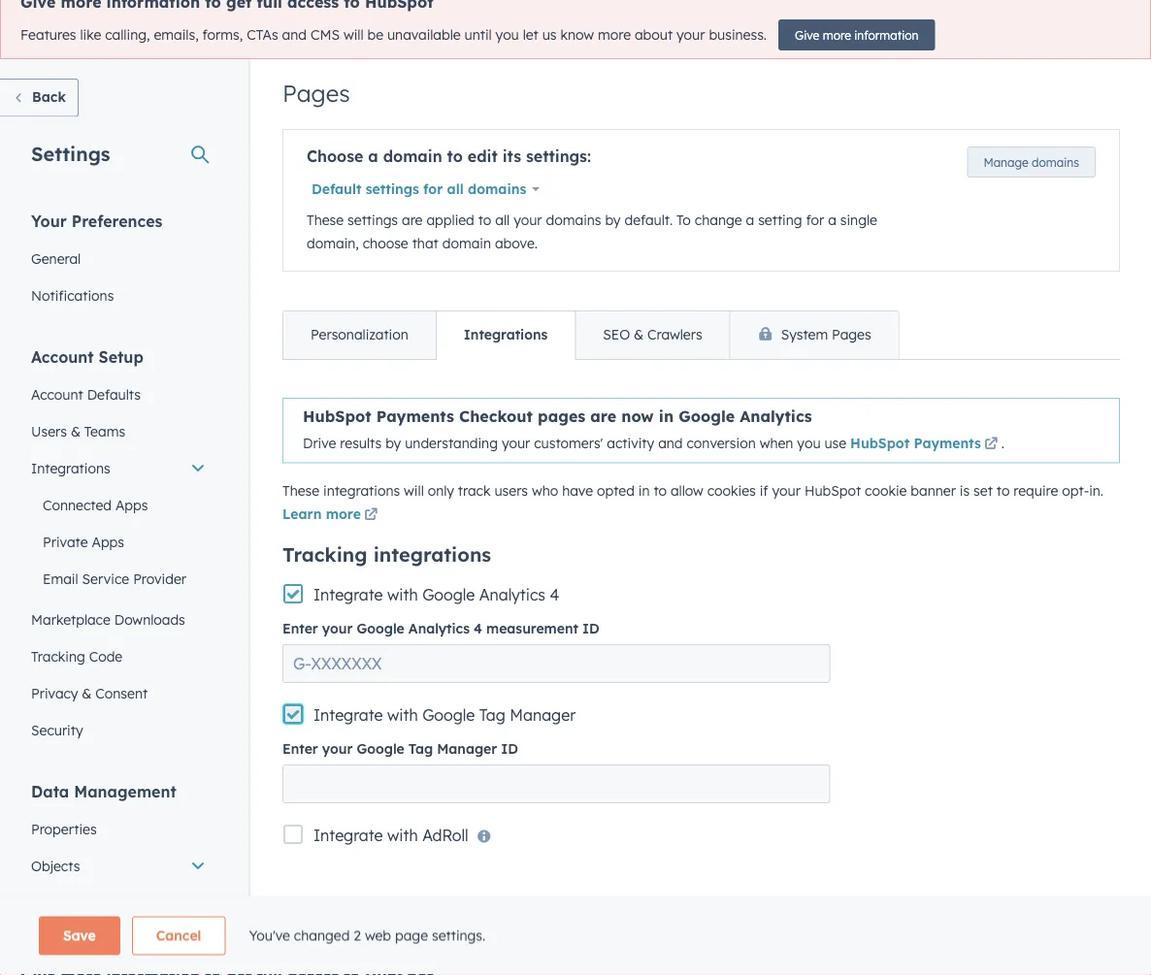 Task type: vqa. For each thing, say whether or not it's contained in the screenshot.
Integrations within Account Setup element
yes



Task type: describe. For each thing, give the bounding box(es) containing it.
integrate for integrate with google tag manager
[[314, 711, 383, 730]]

data management element
[[19, 786, 217, 976]]

to right 'set'
[[997, 487, 1010, 504]]

all inside these settings are applied to all your domains by default. to change a setting for a single domain, choose that domain above.
[[495, 217, 510, 234]]

save button
[[39, 918, 120, 956]]

properties
[[31, 826, 97, 843]]

1 horizontal spatial id
[[583, 625, 600, 642]]

system pages
[[781, 331, 872, 348]]

personalization
[[311, 331, 409, 348]]

settings
[[31, 146, 110, 170]]

single
[[841, 217, 878, 234]]

is
[[960, 487, 970, 504]]

give more information
[[795, 33, 919, 47]]

domains inside popup button
[[468, 185, 526, 202]]

google for integrate with google analytics 4
[[422, 590, 475, 610]]

information
[[855, 33, 919, 47]]

hubspot payments
[[851, 440, 981, 457]]

be
[[368, 31, 384, 48]]

tag for your
[[409, 746, 433, 763]]

private apps link
[[19, 529, 217, 566]]

users
[[495, 487, 528, 504]]

opted
[[597, 487, 635, 504]]

privacy & consent
[[31, 690, 148, 707]]

data
[[31, 787, 69, 806]]

to left edit
[[447, 151, 463, 171]]

opt-
[[1062, 487, 1090, 504]]

calling,
[[105, 31, 150, 48]]

management
[[74, 787, 176, 806]]

system
[[781, 331, 828, 348]]

manager for integrate with google tag manager
[[510, 711, 576, 730]]

applied
[[427, 217, 475, 234]]

for inside popup button
[[423, 185, 443, 202]]

connected
[[43, 502, 112, 518]]

downloads
[[114, 616, 185, 633]]

let
[[523, 31, 539, 48]]

account for account setup
[[31, 352, 94, 371]]

checkout
[[459, 412, 533, 431]]

integrations inside account setup element
[[31, 465, 110, 482]]

these for these settings are applied to all your domains by default. to change a setting for a single domain, choose that domain above.
[[307, 217, 344, 234]]

default
[[312, 185, 362, 202]]

service
[[82, 575, 129, 592]]

choose
[[363, 240, 409, 257]]

drive
[[303, 440, 336, 457]]

general
[[31, 255, 81, 272]]

defaults
[[87, 391, 141, 408]]

users & teams link
[[19, 418, 217, 455]]

setup
[[99, 352, 144, 371]]

Enter your Google Analytics 4 measurement ID text field
[[283, 650, 831, 689]]

settings:
[[526, 151, 591, 171]]

companies link
[[19, 927, 217, 964]]

drive results by understanding your customers' activity and conversion when you use
[[303, 440, 851, 457]]

activity
[[607, 440, 655, 457]]

above.
[[495, 240, 538, 257]]

who
[[532, 487, 559, 504]]

apps for connected apps
[[115, 502, 148, 518]]

to left allow at the right of the page
[[654, 487, 667, 504]]

2 horizontal spatial analytics
[[740, 412, 812, 431]]

enter your google tag manager id
[[283, 746, 518, 763]]

setting
[[758, 217, 803, 234]]

marketplace downloads link
[[19, 606, 217, 643]]

1 vertical spatial by
[[386, 440, 401, 457]]

objects button
[[19, 853, 217, 890]]

private
[[43, 538, 88, 555]]

integrations inside "navigation"
[[464, 331, 548, 348]]

back link
[[0, 84, 79, 122]]

account defaults link
[[19, 381, 217, 418]]

security link
[[19, 717, 217, 754]]

manager for enter your google tag manager id
[[437, 746, 497, 763]]

forms,
[[203, 31, 243, 48]]

pages inside button
[[832, 331, 872, 348]]

these settings are applied to all your domains by default. to change a setting for a single domain, choose that domain above.
[[307, 217, 878, 257]]

to inside these settings are applied to all your domains by default. to change a setting for a single domain, choose that domain above.
[[478, 217, 492, 234]]

banner
[[911, 487, 956, 504]]

settings for these
[[348, 217, 398, 234]]

cms
[[311, 31, 340, 48]]

tracking code
[[31, 653, 123, 670]]

web
[[365, 928, 391, 945]]

google up "conversion"
[[679, 412, 735, 431]]

learn more link
[[283, 509, 381, 532]]

preferences
[[72, 216, 163, 235]]

in.
[[1090, 487, 1104, 504]]

1 horizontal spatial a
[[746, 217, 755, 234]]

cancel
[[156, 928, 201, 945]]

domain inside these settings are applied to all your domains by default. to change a setting for a single domain, choose that domain above.
[[442, 240, 491, 257]]

tracking for tracking code
[[31, 653, 85, 670]]

when
[[760, 440, 794, 457]]

settings for default
[[366, 185, 419, 202]]

link opens in a new window image
[[364, 509, 378, 532]]

track
[[458, 487, 491, 504]]

with for analytics
[[387, 590, 418, 610]]

1 horizontal spatial and
[[658, 440, 683, 457]]

marketplace
[[31, 616, 111, 633]]

0 vertical spatial will
[[344, 31, 364, 48]]

cookie
[[865, 487, 907, 504]]

analytics for integrate with google analytics 4
[[479, 590, 546, 610]]

2
[[354, 928, 361, 945]]

email
[[43, 575, 78, 592]]

default.
[[625, 217, 673, 234]]

security
[[31, 727, 83, 744]]

your
[[31, 216, 67, 235]]

google for enter your google analytics 4 measurement id
[[357, 625, 405, 642]]

integrations for tracking
[[374, 548, 491, 572]]

learn
[[283, 510, 322, 527]]

Enter your Google Tag Manager ID text field
[[283, 770, 831, 809]]

& for consent
[[82, 690, 92, 707]]

domains inside these settings are applied to all your domains by default. to change a setting for a single domain, choose that domain above.
[[546, 217, 602, 234]]

you've
[[249, 928, 290, 945]]

properties link
[[19, 816, 217, 853]]

its
[[503, 151, 521, 171]]

& for crawlers
[[634, 331, 644, 348]]

customers'
[[534, 440, 603, 457]]

emails,
[[154, 31, 199, 48]]

tracking code link
[[19, 643, 217, 680]]

understanding
[[405, 440, 498, 457]]

0 horizontal spatial id
[[501, 746, 518, 763]]

features
[[20, 31, 76, 48]]

4 for enter your google analytics 4 measurement id
[[474, 625, 483, 642]]

with for tag
[[387, 711, 418, 730]]

0 horizontal spatial a
[[368, 151, 378, 171]]

hubspot for hubspot payments checkout pages are now in google analytics
[[303, 412, 371, 431]]

integrations for these
[[323, 487, 400, 504]]

unavailable
[[387, 31, 461, 48]]

these for these integrations will only track users who have opted in to allow cookies if your hubspot cookie banner is set to require opt-in.
[[283, 487, 320, 504]]

tracking for tracking integrations
[[283, 548, 368, 572]]

email service provider link
[[19, 566, 217, 602]]

results
[[340, 440, 382, 457]]

tracking integrations
[[283, 548, 491, 572]]

enter for integrate with google analytics 4
[[283, 625, 318, 642]]



Task type: locate. For each thing, give the bounding box(es) containing it.
navigation containing personalization
[[283, 316, 900, 365]]

payments up banner on the right
[[914, 440, 981, 457]]

domain down applied
[[442, 240, 491, 257]]

integrations button down teams at the left top of the page
[[19, 455, 217, 492]]

manager down enter your google analytics 4 measurement id text field
[[510, 711, 576, 730]]

give
[[795, 33, 820, 47]]

in right opted
[[639, 487, 650, 504]]

use
[[825, 440, 847, 457]]

apps inside "link"
[[115, 502, 148, 518]]

your inside these settings are applied to all your domains by default. to change a setting for a single domain, choose that domain above.
[[514, 217, 542, 234]]

hubspot payments checkout pages are now in google analytics
[[303, 412, 812, 431]]

cookies
[[708, 487, 756, 504]]

1 horizontal spatial by
[[605, 217, 621, 234]]

know
[[561, 31, 594, 48]]

more left link opens in a new window image
[[326, 510, 361, 527]]

allow
[[671, 487, 704, 504]]

are
[[402, 217, 423, 234], [591, 412, 617, 431]]

0 horizontal spatial for
[[423, 185, 443, 202]]

0 vertical spatial tracking
[[283, 548, 368, 572]]

0 horizontal spatial you
[[496, 31, 519, 48]]

analytics up measurement
[[479, 590, 546, 610]]

0 vertical spatial apps
[[115, 502, 148, 518]]

google for enter your google tag manager id
[[357, 746, 405, 763]]

a left setting in the top right of the page
[[746, 217, 755, 234]]

payments up understanding
[[376, 412, 454, 431]]

1 vertical spatial these
[[283, 487, 320, 504]]

hubspot up drive
[[303, 412, 371, 431]]

you left let
[[496, 31, 519, 48]]

manage domains link
[[967, 151, 1096, 183]]

integrate for integrate with adroll
[[314, 831, 383, 851]]

settings inside default settings for all domains popup button
[[366, 185, 419, 202]]

1 horizontal spatial &
[[82, 690, 92, 707]]

analytics
[[740, 412, 812, 431], [479, 590, 546, 610], [409, 625, 470, 642]]

if
[[760, 487, 769, 504]]

1 vertical spatial hubspot
[[851, 440, 910, 457]]

tag for with
[[479, 711, 506, 730]]

are up that at top
[[402, 217, 423, 234]]

system pages button
[[730, 317, 899, 364]]

by
[[605, 217, 621, 234], [386, 440, 401, 457]]

conversion
[[687, 440, 756, 457]]

tag
[[479, 711, 506, 730], [409, 746, 433, 763]]

tracking up privacy
[[31, 653, 85, 670]]

have
[[562, 487, 593, 504]]

cancel button
[[132, 918, 226, 956]]

and left cms
[[282, 31, 307, 48]]

0 horizontal spatial integrations button
[[19, 455, 217, 492]]

id
[[583, 625, 600, 642], [501, 746, 518, 763]]

analytics up the when
[[740, 412, 812, 431]]

account setup
[[31, 352, 144, 371]]

marketplace downloads
[[31, 616, 185, 633]]

2 horizontal spatial domains
[[1032, 160, 1080, 174]]

1 horizontal spatial integrations button
[[436, 317, 575, 364]]

1 horizontal spatial will
[[404, 487, 424, 504]]

integrate with google tag manager
[[314, 711, 576, 730]]

0 vertical spatial by
[[605, 217, 621, 234]]

1 vertical spatial and
[[658, 440, 683, 457]]

analytics down integrate with google analytics 4
[[409, 625, 470, 642]]

1 vertical spatial tracking
[[31, 653, 85, 670]]

google up the enter your google tag manager id at the bottom of the page
[[422, 711, 475, 730]]

0 horizontal spatial analytics
[[409, 625, 470, 642]]

1 horizontal spatial all
[[495, 217, 510, 234]]

edit
[[468, 151, 498, 171]]

3 integrate from the top
[[314, 831, 383, 851]]

hubspot right the use
[[851, 440, 910, 457]]

integrate up the enter your google tag manager id at the bottom of the page
[[314, 711, 383, 730]]

1 with from the top
[[387, 590, 418, 610]]

2 vertical spatial domains
[[546, 217, 602, 234]]

only
[[428, 487, 454, 504]]

manager down integrate with google tag manager
[[437, 746, 497, 763]]

1 horizontal spatial pages
[[832, 331, 872, 348]]

integrate for integrate with google analytics 4
[[314, 590, 383, 610]]

more for learn more
[[326, 510, 361, 527]]

0 horizontal spatial pages
[[283, 84, 350, 113]]

companies
[[43, 936, 115, 953]]

0 horizontal spatial by
[[386, 440, 401, 457]]

1 vertical spatial integrations
[[374, 548, 491, 572]]

pages down cms
[[283, 84, 350, 113]]

you left the use
[[797, 440, 821, 457]]

2 vertical spatial hubspot
[[805, 487, 861, 504]]

more right give
[[823, 33, 851, 47]]

tag down integrate with google tag manager
[[409, 746, 433, 763]]

2 horizontal spatial more
[[823, 33, 851, 47]]

seo & crawlers
[[603, 331, 703, 348]]

payments for hubspot payments checkout pages are now in google analytics
[[376, 412, 454, 431]]

0 vertical spatial integrations button
[[436, 317, 575, 364]]

by right results
[[386, 440, 401, 457]]

google up enter your google analytics 4 measurement id
[[422, 590, 475, 610]]

2 account from the top
[[31, 391, 83, 408]]

1 horizontal spatial in
[[659, 412, 674, 431]]

account for account defaults
[[31, 391, 83, 408]]

integrations up "checkout"
[[464, 331, 548, 348]]

2 with from the top
[[387, 711, 418, 730]]

0 vertical spatial manager
[[510, 711, 576, 730]]

integrate up 2
[[314, 831, 383, 851]]

to right applied
[[478, 217, 492, 234]]

for right setting in the top right of the page
[[806, 217, 825, 234]]

payments for hubspot payments
[[914, 440, 981, 457]]

id up enter your google analytics 4 measurement id text field
[[583, 625, 600, 642]]

for inside these settings are applied to all your domains by default. to change a setting for a single domain, choose that domain above.
[[806, 217, 825, 234]]

id up enter your google tag manager id text field
[[501, 746, 518, 763]]

give more information link
[[779, 24, 935, 55]]

1 horizontal spatial are
[[591, 412, 617, 431]]

all up applied
[[447, 185, 464, 202]]

contacts
[[43, 900, 100, 917]]

0 vertical spatial in
[[659, 412, 674, 431]]

in right now
[[659, 412, 674, 431]]

integrations up link opens in a new window image
[[323, 487, 400, 504]]

1 vertical spatial are
[[591, 412, 617, 431]]

more for give more information
[[823, 33, 851, 47]]

4 up measurement
[[550, 590, 560, 610]]

page
[[395, 928, 428, 945]]

0 horizontal spatial payments
[[376, 412, 454, 431]]

save
[[63, 928, 96, 945]]

to
[[447, 151, 463, 171], [478, 217, 492, 234], [654, 487, 667, 504], [997, 487, 1010, 504]]

domains
[[1032, 160, 1080, 174], [468, 185, 526, 202], [546, 217, 602, 234]]

integrations
[[323, 487, 400, 504], [374, 548, 491, 572]]

0 vertical spatial analytics
[[740, 412, 812, 431]]

& right seo
[[634, 331, 644, 348]]

1 vertical spatial will
[[404, 487, 424, 504]]

0 vertical spatial for
[[423, 185, 443, 202]]

1 account from the top
[[31, 352, 94, 371]]

manage domains
[[984, 160, 1080, 174]]

1 vertical spatial tag
[[409, 746, 433, 763]]

1 horizontal spatial more
[[598, 31, 631, 48]]

with
[[387, 590, 418, 610], [387, 711, 418, 730], [387, 831, 418, 851]]

1 vertical spatial manager
[[437, 746, 497, 763]]

teams
[[84, 428, 125, 445]]

domain up default settings for all domains
[[383, 151, 442, 171]]

0 vertical spatial integrations
[[323, 487, 400, 504]]

0 vertical spatial these
[[307, 217, 344, 234]]

domain
[[383, 151, 442, 171], [442, 240, 491, 257]]

google for integrate with google tag manager
[[422, 711, 475, 730]]

0 vertical spatial with
[[387, 590, 418, 610]]

0 vertical spatial payments
[[376, 412, 454, 431]]

& inside button
[[634, 331, 644, 348]]

apps up service
[[92, 538, 124, 555]]

0 horizontal spatial in
[[639, 487, 650, 504]]

all up above.
[[495, 217, 510, 234]]

account up account defaults at the top of the page
[[31, 352, 94, 371]]

your preferences element
[[19, 215, 217, 319]]

1 horizontal spatial 4
[[550, 590, 560, 610]]

0 vertical spatial tag
[[479, 711, 506, 730]]

0 vertical spatial hubspot
[[303, 412, 371, 431]]

features like calling, emails, forms, ctas and cms will be unavailable until you let us know more about your business.
[[20, 31, 767, 48]]

google down integrate with google analytics 4
[[357, 625, 405, 642]]

1 horizontal spatial analytics
[[479, 590, 546, 610]]

users & teams
[[31, 428, 125, 445]]

ctas
[[247, 31, 278, 48]]

hubspot for hubspot payments
[[851, 440, 910, 457]]

learn more
[[283, 510, 361, 527]]

integrations up integrate with google analytics 4
[[374, 548, 491, 572]]

4 down integrate with google analytics 4
[[474, 625, 483, 642]]

domains right manage
[[1032, 160, 1080, 174]]

0 vertical spatial are
[[402, 217, 423, 234]]

are inside these settings are applied to all your domains by default. to change a setting for a single domain, choose that domain above.
[[402, 217, 423, 234]]

4
[[550, 590, 560, 610], [474, 625, 483, 642]]

3 with from the top
[[387, 831, 418, 851]]

integrations button
[[436, 317, 575, 364], [19, 455, 217, 492]]

set
[[974, 487, 993, 504]]

2 vertical spatial &
[[82, 690, 92, 707]]

apps up private apps link
[[115, 502, 148, 518]]

these up 'learn'
[[283, 487, 320, 504]]

&
[[634, 331, 644, 348], [71, 428, 81, 445], [82, 690, 92, 707]]

and right activity
[[658, 440, 683, 457]]

contacts link
[[19, 890, 217, 927]]

pages right system on the top of page
[[832, 331, 872, 348]]

0 horizontal spatial manager
[[437, 746, 497, 763]]

integrations
[[464, 331, 548, 348], [31, 465, 110, 482]]

will left be
[[344, 31, 364, 48]]

crawlers
[[648, 331, 703, 348]]

link opens in a new window image for drive results by understanding your customers' activity and conversion when you use
[[985, 443, 998, 457]]

& right privacy
[[82, 690, 92, 707]]

1 horizontal spatial tag
[[479, 711, 506, 730]]

1 vertical spatial you
[[797, 440, 821, 457]]

2 horizontal spatial a
[[828, 217, 837, 234]]

seo & crawlers button
[[575, 317, 730, 364]]

navigation
[[283, 316, 900, 365]]

these up domain,
[[307, 217, 344, 234]]

0 vertical spatial all
[[447, 185, 464, 202]]

hubspot down the use
[[805, 487, 861, 504]]

enter
[[283, 625, 318, 642], [283, 746, 318, 763]]

1 horizontal spatial integrations
[[464, 331, 548, 348]]

0 horizontal spatial all
[[447, 185, 464, 202]]

manager
[[510, 711, 576, 730], [437, 746, 497, 763]]

for up applied
[[423, 185, 443, 202]]

1 vertical spatial apps
[[92, 538, 124, 555]]

pages
[[538, 412, 586, 431]]

0 horizontal spatial &
[[71, 428, 81, 445]]

a right choose
[[368, 151, 378, 171]]

tracking down the learn more link
[[283, 548, 368, 572]]

settings
[[366, 185, 419, 202], [348, 217, 398, 234]]

data management
[[31, 787, 176, 806]]

1 vertical spatial id
[[501, 746, 518, 763]]

4 for integrate with google analytics 4
[[550, 590, 560, 610]]

0 vertical spatial you
[[496, 31, 519, 48]]

1 enter from the top
[[283, 625, 318, 642]]

1 vertical spatial settings
[[348, 217, 398, 234]]

your preferences
[[31, 216, 163, 235]]

enter for integrate with google tag manager
[[283, 746, 318, 763]]

0 vertical spatial domains
[[1032, 160, 1080, 174]]

0 horizontal spatial and
[[282, 31, 307, 48]]

account setup element
[[19, 351, 217, 754]]

0 horizontal spatial more
[[326, 510, 361, 527]]

1 integrate from the top
[[314, 590, 383, 610]]

will left "only"
[[404, 487, 424, 504]]

integrations up connected
[[31, 465, 110, 482]]

domains down the settings:
[[546, 217, 602, 234]]

2 vertical spatial with
[[387, 831, 418, 851]]

by inside these settings are applied to all your domains by default. to change a setting for a single domain, choose that domain above.
[[605, 217, 621, 234]]

private apps
[[43, 538, 124, 555]]

link opens in a new window image
[[985, 441, 998, 460], [985, 443, 998, 457], [364, 514, 378, 527]]

1 vertical spatial analytics
[[479, 590, 546, 610]]

1 vertical spatial all
[[495, 217, 510, 234]]

& for teams
[[71, 428, 81, 445]]

0 vertical spatial &
[[634, 331, 644, 348]]

0 horizontal spatial 4
[[474, 625, 483, 642]]

0 vertical spatial account
[[31, 352, 94, 371]]

1 vertical spatial domain
[[442, 240, 491, 257]]

are left now
[[591, 412, 617, 431]]

provider
[[133, 575, 186, 592]]

tag down enter your google analytics 4 measurement id text field
[[479, 711, 506, 730]]

0 vertical spatial 4
[[550, 590, 560, 610]]

1 vertical spatial integrations button
[[19, 455, 217, 492]]

domains down edit
[[468, 185, 526, 202]]

0 vertical spatial domain
[[383, 151, 442, 171]]

personalization button
[[284, 317, 436, 364]]

0 vertical spatial enter
[[283, 625, 318, 642]]

0 horizontal spatial domains
[[468, 185, 526, 202]]

about
[[635, 31, 673, 48]]

all inside popup button
[[447, 185, 464, 202]]

google down integrate with google tag manager
[[357, 746, 405, 763]]

1 vertical spatial 4
[[474, 625, 483, 642]]

settings inside these settings are applied to all your domains by default. to change a setting for a single domain, choose that domain above.
[[348, 217, 398, 234]]

0 vertical spatial and
[[282, 31, 307, 48]]

to
[[677, 217, 691, 234]]

1 horizontal spatial for
[[806, 217, 825, 234]]

& right "users"
[[71, 428, 81, 445]]

link opens in a new window image for these integrations will only track users who have opted in to allow cookies if your hubspot cookie banner is set to require opt-in.
[[364, 514, 378, 527]]

link opens in a new window image inside the learn more link
[[364, 514, 378, 527]]

more right know
[[598, 31, 631, 48]]

these inside these settings are applied to all your domains by default. to change a setting for a single domain, choose that domain above.
[[307, 217, 344, 234]]

more
[[598, 31, 631, 48], [823, 33, 851, 47], [326, 510, 361, 527]]

1 horizontal spatial manager
[[510, 711, 576, 730]]

measurement
[[487, 625, 579, 642]]

apps
[[115, 502, 148, 518], [92, 538, 124, 555]]

like
[[80, 31, 101, 48]]

1 vertical spatial pages
[[832, 331, 872, 348]]

a left single
[[828, 217, 837, 234]]

1 horizontal spatial payments
[[914, 440, 981, 457]]

apps for private apps
[[92, 538, 124, 555]]

general link
[[19, 245, 217, 282]]

1 vertical spatial integrations
[[31, 465, 110, 482]]

1 vertical spatial integrate
[[314, 711, 383, 730]]

1 vertical spatial account
[[31, 391, 83, 408]]

email service provider
[[43, 575, 186, 592]]

with up the enter your google tag manager id at the bottom of the page
[[387, 711, 418, 730]]

1 vertical spatial in
[[639, 487, 650, 504]]

you've changed 2 web page settings.
[[249, 928, 486, 945]]

seo
[[603, 331, 630, 348]]

1 horizontal spatial you
[[797, 440, 821, 457]]

notifications link
[[19, 282, 217, 319]]

2 integrate from the top
[[314, 711, 383, 730]]

0 horizontal spatial will
[[344, 31, 364, 48]]

integrate with google analytics 4
[[314, 590, 560, 610]]

1 vertical spatial domains
[[468, 185, 526, 202]]

by left default.
[[605, 217, 621, 234]]

1 vertical spatial payments
[[914, 440, 981, 457]]

2 enter from the top
[[283, 746, 318, 763]]

analytics for enter your google analytics 4 measurement id
[[409, 625, 470, 642]]

2 vertical spatial integrate
[[314, 831, 383, 851]]

with left adroll
[[387, 831, 418, 851]]

1 horizontal spatial tracking
[[283, 548, 368, 572]]

tracking inside account setup element
[[31, 653, 85, 670]]

1 vertical spatial &
[[71, 428, 81, 445]]

with down tracking integrations
[[387, 590, 418, 610]]

integrations button up "checkout"
[[436, 317, 575, 364]]

account up "users"
[[31, 391, 83, 408]]

objects
[[31, 863, 80, 880]]

2 vertical spatial analytics
[[409, 625, 470, 642]]

privacy & consent link
[[19, 680, 217, 717]]

0 horizontal spatial are
[[402, 217, 423, 234]]

0 vertical spatial pages
[[283, 84, 350, 113]]

integrate down tracking integrations
[[314, 590, 383, 610]]



